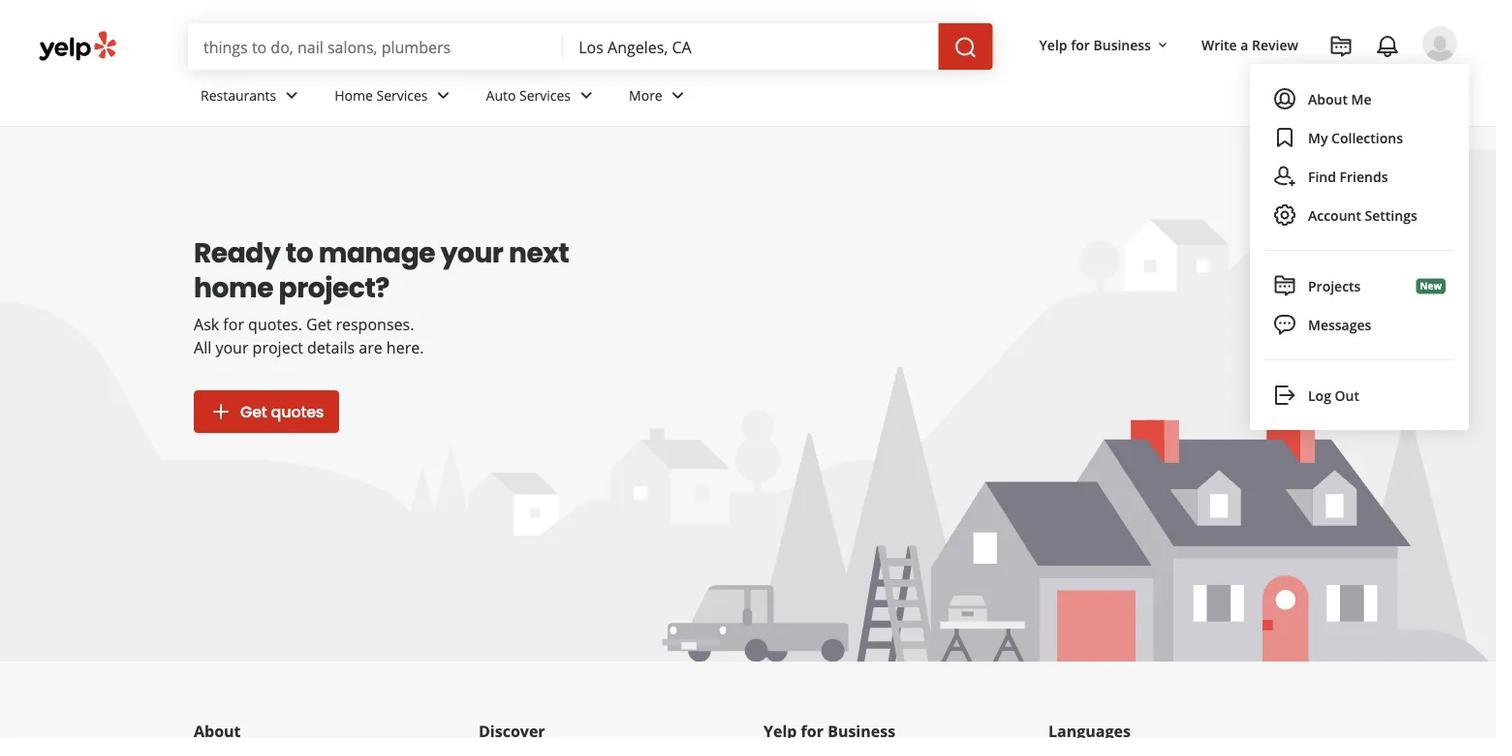 Task type: describe. For each thing, give the bounding box(es) containing it.
log out
[[1309, 386, 1360, 405]]

account
[[1309, 206, 1362, 224]]

get quotes
[[240, 401, 324, 423]]

Find text field
[[204, 36, 548, 57]]

services for home services
[[377, 86, 428, 104]]

business categories element
[[185, 70, 1458, 126]]

are
[[359, 337, 383, 358]]

none field find
[[204, 36, 548, 57]]

ready
[[194, 234, 280, 272]]

account settings link
[[1266, 196, 1454, 235]]

home
[[194, 269, 273, 307]]

projects image
[[1330, 35, 1353, 58]]

a
[[1241, 35, 1249, 54]]

24 message v2 image
[[1274, 313, 1297, 336]]

responses.
[[336, 314, 414, 335]]

home
[[335, 86, 373, 104]]

friends
[[1340, 167, 1389, 186]]

all
[[194, 337, 212, 358]]

to
[[286, 234, 313, 272]]

manage
[[319, 234, 435, 272]]

quotes.
[[248, 314, 302, 335]]

for inside button
[[1071, 35, 1090, 54]]

collections
[[1332, 128, 1404, 147]]

about me
[[1309, 90, 1372, 108]]

24 add friend v2 image
[[1274, 165, 1297, 188]]

my collections
[[1309, 128, 1404, 147]]

yelp for business
[[1040, 35, 1152, 54]]

write a review link
[[1194, 27, 1307, 62]]

auto services
[[486, 86, 571, 104]]

yelp for business button
[[1032, 27, 1179, 62]]

24 chevron down v2 image for home services
[[432, 84, 455, 107]]

write
[[1202, 35, 1238, 54]]

search image
[[954, 36, 978, 59]]

24 profile v2 image
[[1274, 87, 1297, 111]]

me
[[1352, 90, 1372, 108]]

auto services link
[[471, 70, 614, 126]]

get inside ready to manage your next home project? ask for quotes. get responses. all your project details are here.
[[306, 314, 332, 335]]

new
[[1421, 280, 1443, 293]]

find friends link
[[1266, 157, 1454, 196]]

16 chevron down v2 image
[[1156, 38, 1171, 53]]

project
[[253, 337, 303, 358]]



Task type: vqa. For each thing, say whether or not it's contained in the screenshot.
Tonchin's read more link
no



Task type: locate. For each thing, give the bounding box(es) containing it.
your left next
[[441, 234, 504, 272]]

0 horizontal spatial get
[[240, 401, 267, 423]]

0 vertical spatial for
[[1071, 35, 1090, 54]]

None search field
[[188, 23, 997, 70]]

24 add v2 image
[[209, 400, 233, 424]]

24 chevron down v2 image inside "auto services" link
[[575, 84, 598, 107]]

for right ask
[[223, 314, 244, 335]]

2 services from the left
[[520, 86, 571, 104]]

more link
[[614, 70, 705, 126]]

for
[[1071, 35, 1090, 54], [223, 314, 244, 335]]

24 chevron down v2 image
[[280, 84, 304, 107], [575, 84, 598, 107]]

0 horizontal spatial none field
[[204, 36, 548, 57]]

my collections link
[[1266, 118, 1454, 157]]

services for auto services
[[520, 86, 571, 104]]

24 chevron down v2 image
[[432, 84, 455, 107], [667, 84, 690, 107]]

24 chevron down v2 image right restaurants at the left
[[280, 84, 304, 107]]

business
[[1094, 35, 1152, 54]]

2 24 chevron down v2 image from the left
[[667, 84, 690, 107]]

none field up home services
[[204, 36, 548, 57]]

0 horizontal spatial 24 chevron down v2 image
[[280, 84, 304, 107]]

2 24 chevron down v2 image from the left
[[575, 84, 598, 107]]

quotes
[[271, 401, 324, 423]]

settings
[[1366, 206, 1418, 224]]

1 vertical spatial for
[[223, 314, 244, 335]]

2 none field from the left
[[579, 36, 923, 57]]

24 chevron down v2 image right more
[[667, 84, 690, 107]]

24 chevron down v2 image inside the home services link
[[432, 84, 455, 107]]

24 chevron down v2 image for more
[[667, 84, 690, 107]]

here.
[[387, 337, 424, 358]]

none field up business categories element
[[579, 36, 923, 57]]

restaurants link
[[185, 70, 319, 126]]

log out button
[[1266, 376, 1454, 415]]

1 24 chevron down v2 image from the left
[[432, 84, 455, 107]]

24 chevron down v2 image for restaurants
[[280, 84, 304, 107]]

get quotes button
[[194, 391, 339, 433]]

1 horizontal spatial your
[[441, 234, 504, 272]]

details
[[307, 337, 355, 358]]

restaurants
[[201, 86, 277, 104]]

24 chevron down v2 image inside more link
[[667, 84, 690, 107]]

1 horizontal spatial 24 chevron down v2 image
[[667, 84, 690, 107]]

account settings
[[1309, 206, 1418, 224]]

ask
[[194, 314, 219, 335]]

1 vertical spatial your
[[216, 337, 249, 358]]

get
[[306, 314, 332, 335], [240, 401, 267, 423]]

find
[[1309, 167, 1337, 186]]

services
[[377, 86, 428, 104], [520, 86, 571, 104]]

your right all
[[216, 337, 249, 358]]

my
[[1309, 128, 1329, 147]]

ready to manage your next home project? ask for quotes. get responses. all your project details are here.
[[194, 234, 569, 358]]

messages
[[1309, 316, 1372, 334]]

messages link
[[1262, 305, 1458, 344]]

your
[[441, 234, 504, 272], [216, 337, 249, 358]]

project?
[[279, 269, 390, 307]]

1 services from the left
[[377, 86, 428, 104]]

projects
[[1309, 277, 1362, 295]]

0 vertical spatial your
[[441, 234, 504, 272]]

0 vertical spatial get
[[306, 314, 332, 335]]

yelp
[[1040, 35, 1068, 54]]

0 horizontal spatial 24 chevron down v2 image
[[432, 84, 455, 107]]

24 chevron down v2 image inside restaurants link
[[280, 84, 304, 107]]

24 chevron down v2 image right auto services at the top left of page
[[575, 84, 598, 107]]

1 horizontal spatial none field
[[579, 36, 923, 57]]

home services link
[[319, 70, 471, 126]]

bob b. image
[[1423, 26, 1458, 61]]

1 horizontal spatial services
[[520, 86, 571, 104]]

24 collections v2 image
[[1274, 126, 1297, 149]]

none field near
[[579, 36, 923, 57]]

1 24 chevron down v2 image from the left
[[280, 84, 304, 107]]

services right "home"
[[377, 86, 428, 104]]

find friends
[[1309, 167, 1389, 186]]

get inside button
[[240, 401, 267, 423]]

24 chevron down v2 image left auto
[[432, 84, 455, 107]]

out
[[1335, 386, 1360, 405]]

1 horizontal spatial get
[[306, 314, 332, 335]]

1 horizontal spatial 24 chevron down v2 image
[[575, 84, 598, 107]]

1 vertical spatial get
[[240, 401, 267, 423]]

1 none field from the left
[[204, 36, 548, 57]]

write a review
[[1202, 35, 1299, 54]]

user actions element
[[1024, 24, 1485, 144]]

more
[[629, 86, 663, 104]]

1 horizontal spatial for
[[1071, 35, 1090, 54]]

about
[[1309, 90, 1348, 108]]

0 horizontal spatial services
[[377, 86, 428, 104]]

24 project v2 image
[[1274, 274, 1297, 298]]

0 horizontal spatial your
[[216, 337, 249, 358]]

for right yelp
[[1071, 35, 1090, 54]]

get right 24 add v2 image
[[240, 401, 267, 423]]

0 horizontal spatial for
[[223, 314, 244, 335]]

get up details
[[306, 314, 332, 335]]

services right auto
[[520, 86, 571, 104]]

home services
[[335, 86, 428, 104]]

notifications image
[[1377, 35, 1400, 58]]

None field
[[204, 36, 548, 57], [579, 36, 923, 57]]

review
[[1253, 35, 1299, 54]]

Near text field
[[579, 36, 923, 57]]

24 chevron down v2 image for auto services
[[575, 84, 598, 107]]

next
[[509, 234, 569, 272]]

24 settings v2 image
[[1274, 204, 1297, 227]]

for inside ready to manage your next home project? ask for quotes. get responses. all your project details are here.
[[223, 314, 244, 335]]

24 log out v2 image
[[1274, 384, 1297, 407]]

auto
[[486, 86, 516, 104]]

log
[[1309, 386, 1332, 405]]

about me link
[[1262, 79, 1458, 118]]



